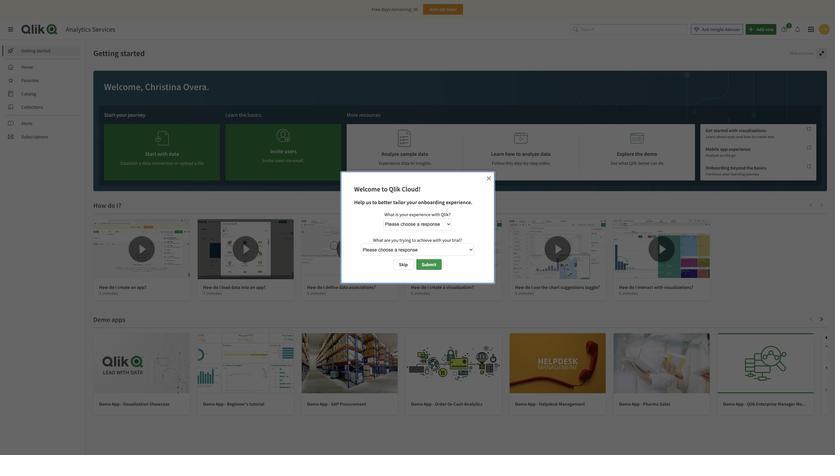 Task type: describe. For each thing, give the bounding box(es) containing it.
i for how do i create a visualization?
[[428, 284, 429, 290]]

your right tailor
[[407, 199, 417, 206]]

free
[[372, 6, 381, 12]]

now!
[[447, 6, 457, 12]]

how do i use the chart suggestions toggle? image
[[510, 219, 606, 279]]

visualizations?
[[665, 284, 694, 290]]

define
[[326, 284, 338, 290]]

skip button
[[394, 259, 414, 270]]

demo app - visual vocabulary image
[[823, 333, 836, 393]]

you
[[392, 237, 399, 243]]

demo app - sap procurement image
[[302, 333, 398, 393]]

- for beginner's
[[225, 401, 226, 407]]

0 vertical spatial basics
[[248, 111, 261, 118]]

video
[[540, 160, 550, 166]]

how do i define data associations? 5 minutes
[[307, 284, 376, 296]]

the inside how do i use the chart suggestions toggle? 5 minutes
[[542, 284, 549, 290]]

this
[[506, 160, 514, 166]]

learn how to analyze data image
[[515, 129, 528, 147]]

how do i create an app? 3 minutes
[[99, 284, 147, 296]]

tailor
[[394, 199, 406, 206]]

insight
[[711, 26, 725, 32]]

alerts
[[21, 120, 33, 126]]

advisor
[[726, 26, 741, 32]]

to up the better
[[382, 185, 388, 193]]

started inside 'navigation pane' element
[[37, 48, 50, 54]]

analyze inside the analyze sample data experience data to insights
[[382, 150, 400, 157]]

pharma
[[644, 401, 659, 407]]

an inside how do i load data into an app? 7 minutes
[[250, 284, 255, 290]]

email.
[[293, 157, 305, 164]]

step-
[[514, 160, 524, 166]]

the inside explore the demo see what qlik sense can do
[[636, 150, 643, 157]]

getting started inside 'navigation pane' element
[[21, 48, 50, 54]]

order-
[[435, 401, 448, 407]]

learn inside get started with visualizations learn about apps and how to create one
[[706, 134, 716, 139]]

minutes inside how do i use the chart suggestions toggle? 5 minutes
[[519, 291, 534, 296]]

collections
[[21, 104, 43, 110]]

how for how do i use the chart suggestions toggle?
[[516, 284, 525, 290]]

data for how do i load data into an app?
[[231, 284, 240, 290]]

toggle?
[[586, 284, 600, 290]]

1 vertical spatial invite
[[263, 157, 274, 164]]

hide welcome image
[[820, 51, 825, 56]]

6 for how do i interact with visualizations?
[[620, 291, 622, 296]]

continue
[[706, 172, 722, 177]]

to-
[[448, 401, 454, 407]]

what for what are you trying to achieve with your trial?
[[373, 237, 384, 243]]

a
[[443, 284, 446, 290]]

i for how do i load data into an app?
[[219, 284, 221, 290]]

go
[[732, 153, 736, 158]]

your right is
[[400, 211, 409, 217]]

experience inside mobile app experience analyze on the go
[[729, 146, 751, 152]]

visualization
[[123, 401, 149, 407]]

dem
[[828, 401, 836, 407]]

app for sap
[[320, 401, 328, 407]]

7
[[203, 291, 205, 296]]

create for how do i create a visualization?
[[430, 284, 442, 290]]

getting started link
[[5, 45, 80, 56]]

app for qlik
[[736, 401, 744, 407]]

skip
[[399, 262, 408, 268]]

subscriptions link
[[5, 131, 80, 142]]

how for how do i define data associations?
[[307, 284, 316, 290]]

analyze sample data image
[[399, 129, 412, 147]]

activate
[[430, 6, 446, 12]]

1 vertical spatial users
[[275, 157, 285, 164]]

demo app - order-to-cash analytics image
[[406, 333, 502, 393]]

activate now! link
[[424, 4, 464, 15]]

analyze
[[522, 150, 540, 157]]

- for order-
[[433, 401, 434, 407]]

procurement
[[340, 401, 367, 407]]

sample
[[401, 150, 417, 157]]

journey inside onboarding beyond the basics continue your learning journey
[[747, 172, 760, 177]]

help us to better tailor your onboarding experience.
[[355, 199, 473, 206]]

- for sap
[[329, 401, 330, 407]]

qlik?
[[441, 211, 451, 217]]

demo app - helpdesk management image
[[510, 333, 606, 393]]

3
[[99, 291, 101, 296]]

0 vertical spatial journey
[[128, 111, 146, 118]]

welcome to qlik cloud!
[[355, 185, 421, 193]]

remaining:
[[392, 6, 413, 12]]

analytics inside welcome, christina overa. main content
[[465, 401, 483, 407]]

app for helpdesk
[[528, 401, 536, 407]]

help
[[355, 199, 365, 206]]

how do i create a visualization? element
[[411, 284, 474, 290]]

how do i interact with visualizations? image
[[614, 219, 710, 279]]

welcome, christina overa.
[[104, 81, 209, 93]]

× button
[[487, 173, 492, 183]]

get
[[706, 127, 713, 133]]

onboarding
[[419, 199, 445, 206]]

experience.
[[446, 199, 473, 206]]

resources
[[359, 111, 381, 118]]

data up insights
[[418, 150, 429, 157]]

with left qlik?
[[432, 211, 440, 217]]

an inside how do i create an app? 3 minutes
[[131, 284, 136, 290]]

demo
[[645, 150, 658, 157]]

your right "start" at the top
[[116, 111, 127, 118]]

do for how do i create a visualization?
[[421, 284, 427, 290]]

1 horizontal spatial started
[[120, 48, 145, 58]]

do for how do i create an app?
[[109, 284, 114, 290]]

data for learn how to analyze data
[[541, 150, 551, 157]]

submit button
[[417, 259, 442, 270]]

alerts link
[[5, 118, 80, 129]]

qlik inside explore the demo see what qlik sense can do
[[630, 160, 638, 166]]

basics inside onboarding beyond the basics continue your learning journey
[[755, 165, 767, 171]]

explore the demo see what qlik sense can do
[[611, 150, 664, 166]]

start your journey
[[104, 111, 146, 118]]

start
[[104, 111, 115, 118]]

- for qlik
[[745, 401, 747, 407]]

2 horizontal spatial qlik
[[748, 401, 756, 407]]

invite users invite users via email.
[[263, 148, 305, 164]]

overa.
[[183, 81, 209, 93]]

how do i create a visualization? 6 minutes
[[411, 284, 474, 296]]

- for visualization
[[121, 401, 122, 407]]

how do i load data into an app? image
[[198, 219, 294, 279]]

started inside get started with visualizations learn about apps and how to create one
[[714, 127, 729, 133]]

demo app - sap procurement
[[307, 401, 367, 407]]

what is your experience with qlik?
[[385, 211, 451, 217]]

to inside learn how to analyze data follow this step-by-step video
[[517, 150, 521, 157]]

demo for demo app - pharma sales
[[620, 401, 631, 407]]

app for order-
[[424, 401, 432, 407]]

create for how do i create an app?
[[118, 284, 130, 290]]

visualizations
[[739, 127, 767, 133]]

i for how do i interact with visualizations?
[[636, 284, 637, 290]]

i for how do i define data associations?
[[324, 284, 325, 290]]

how do i define data associations? element
[[307, 284, 376, 290]]

learn for learn the basics
[[226, 111, 238, 118]]

demo for demo app - helpdesk management
[[516, 401, 527, 407]]

get started with visualizations learn about apps and how to create one
[[706, 127, 775, 139]]

how do i create an app? element
[[99, 284, 147, 290]]

demo for demo app - qlik enterprise manager monitoring demo
[[724, 401, 736, 407]]

app? inside how do i create an app? 3 minutes
[[137, 284, 147, 290]]

your inside onboarding beyond the basics continue your learning journey
[[723, 172, 731, 177]]

helpdesk
[[540, 401, 558, 407]]

30
[[414, 6, 418, 12]]

how do i create a visualization? image
[[406, 219, 502, 279]]

ask insight advisor
[[703, 26, 741, 32]]

navigation pane element
[[0, 43, 85, 145]]

into
[[241, 284, 249, 290]]

tutorial
[[249, 401, 265, 407]]

getting inside welcome, christina overa. main content
[[93, 48, 119, 58]]

demo app - order-to-cash analytics
[[411, 401, 483, 407]]

minutes for how do i create a visualization?
[[415, 291, 430, 296]]

app for pharma
[[632, 401, 640, 407]]

learning
[[732, 172, 746, 177]]

demo for demo app - order-to-cash analytics
[[411, 401, 423, 407]]

one
[[768, 134, 775, 139]]

app
[[721, 146, 728, 152]]

achieve
[[417, 237, 432, 243]]

submit
[[422, 262, 437, 268]]

more resources
[[347, 111, 381, 118]]



Task type: locate. For each thing, give the bounding box(es) containing it.
getting up home
[[21, 48, 36, 54]]

4 how from the left
[[411, 284, 421, 290]]

getting started inside welcome, christina overa. main content
[[93, 48, 145, 58]]

manager
[[779, 401, 796, 407]]

getting started
[[21, 48, 50, 54], [93, 48, 145, 58]]

subscriptions
[[21, 134, 48, 140]]

0 horizontal spatial basics
[[248, 111, 261, 118]]

associations?
[[349, 284, 376, 290]]

0 horizontal spatial how
[[506, 150, 516, 157]]

what are you trying to achieve with your trial?
[[373, 237, 462, 243]]

5 i from the left
[[532, 284, 533, 290]]

1 horizontal spatial journey
[[747, 172, 760, 177]]

minutes inside how do i load data into an app? 7 minutes
[[206, 291, 222, 296]]

3 - from the left
[[329, 401, 330, 407]]

collections link
[[5, 102, 80, 112]]

app for beginner's
[[216, 401, 224, 407]]

cash
[[454, 401, 464, 407]]

welcome to qlik sense cloud dialog
[[341, 172, 495, 284]]

6 minutes from the left
[[623, 291, 638, 296]]

beyond
[[731, 165, 746, 171]]

users left via
[[275, 157, 285, 164]]

1 horizontal spatial qlik
[[630, 160, 638, 166]]

how do i create an app? image
[[94, 219, 190, 279]]

0 vertical spatial invite
[[271, 148, 284, 154]]

0 vertical spatial how
[[744, 134, 752, 139]]

users up via
[[285, 148, 297, 154]]

1 horizontal spatial create
[[430, 284, 442, 290]]

home
[[21, 64, 33, 70]]

how do i use the chart suggestions toggle? element
[[516, 284, 600, 290]]

analytics right cash
[[465, 401, 483, 407]]

- left enterprise
[[745, 401, 747, 407]]

2 5 from the left
[[516, 291, 518, 296]]

demo app - beginner's tutorial image
[[198, 333, 294, 393]]

how for how do i load data into an app?
[[203, 284, 212, 290]]

i inside how do i create an app? 3 minutes
[[115, 284, 117, 290]]

management
[[559, 401, 586, 407]]

minutes for how do i create an app?
[[102, 291, 118, 296]]

data up video
[[541, 150, 551, 157]]

2 minutes from the left
[[206, 291, 222, 296]]

create inside get started with visualizations learn about apps and how to create one
[[757, 134, 768, 139]]

data right define
[[339, 284, 348, 290]]

data down sample
[[401, 160, 410, 166]]

do inside explore the demo see what qlik sense can do
[[659, 160, 664, 166]]

with right achieve
[[433, 237, 442, 243]]

demo app - pharma sales image
[[614, 333, 710, 393]]

i for how do i use the chart suggestions toggle?
[[532, 284, 533, 290]]

-
[[121, 401, 122, 407], [225, 401, 226, 407], [329, 401, 330, 407], [433, 401, 434, 407], [537, 401, 539, 407], [641, 401, 643, 407], [745, 401, 747, 407]]

0 horizontal spatial qlik
[[389, 185, 401, 193]]

0 horizontal spatial 6
[[411, 291, 414, 296]]

how left use
[[516, 284, 525, 290]]

and
[[737, 134, 744, 139]]

0 horizontal spatial getting started
[[21, 48, 50, 54]]

1 horizontal spatial how
[[744, 134, 752, 139]]

2 an from the left
[[250, 284, 255, 290]]

6 inside how do i create a visualization? 6 minutes
[[411, 291, 414, 296]]

5
[[307, 291, 310, 296], [516, 291, 518, 296]]

1 horizontal spatial analyze
[[706, 153, 720, 158]]

with up apps
[[729, 127, 738, 133]]

4 - from the left
[[433, 401, 434, 407]]

do inside how do i load data into an app? 7 minutes
[[213, 284, 218, 290]]

do inside how do i create an app? 3 minutes
[[109, 284, 114, 290]]

getting down services
[[93, 48, 119, 58]]

how left define
[[307, 284, 316, 290]]

qlik left enterprise
[[748, 401, 756, 407]]

explore the demo image
[[631, 129, 644, 147]]

follow
[[492, 160, 505, 166]]

getting
[[21, 48, 36, 54], [93, 48, 119, 58]]

activate now!
[[430, 6, 457, 12]]

journey right learning
[[747, 172, 760, 177]]

1 vertical spatial journey
[[747, 172, 760, 177]]

chart
[[549, 284, 560, 290]]

learn inside learn how to analyze data follow this step-by-step video
[[492, 150, 505, 157]]

i inside how do i load data into an app? 7 minutes
[[219, 284, 221, 290]]

5 inside how do i define data associations? 5 minutes
[[307, 291, 310, 296]]

how inside how do i use the chart suggestions toggle? 5 minutes
[[516, 284, 525, 290]]

i inside how do i create a visualization? 6 minutes
[[428, 284, 429, 290]]

getting started up home link
[[21, 48, 50, 54]]

minutes
[[102, 291, 118, 296], [206, 291, 222, 296], [311, 291, 326, 296], [415, 291, 430, 296], [519, 291, 534, 296], [623, 291, 638, 296]]

qlik right what
[[630, 160, 638, 166]]

1 horizontal spatial 5
[[516, 291, 518, 296]]

qlik
[[630, 160, 638, 166], [389, 185, 401, 193], [748, 401, 756, 407]]

experience
[[729, 146, 751, 152], [410, 211, 431, 217]]

0 horizontal spatial 5
[[307, 291, 310, 296]]

to up step-
[[517, 150, 521, 157]]

6 inside how do i interact with visualizations? 6 minutes
[[620, 291, 622, 296]]

2 i from the left
[[219, 284, 221, 290]]

3 minutes from the left
[[311, 291, 326, 296]]

how for how do i create a visualization?
[[411, 284, 421, 290]]

analyze
[[382, 150, 400, 157], [706, 153, 720, 158]]

1 horizontal spatial getting started
[[93, 48, 145, 58]]

5 demo from the left
[[516, 401, 527, 407]]

demo for demo app - visualization showcase
[[99, 401, 111, 407]]

how inside get started with visualizations learn about apps and how to create one
[[744, 134, 752, 139]]

learn for learn how to analyze data follow this step-by-step video
[[492, 150, 505, 157]]

load
[[222, 284, 230, 290]]

with inside how do i interact with visualizations? 6 minutes
[[655, 284, 664, 290]]

how inside how do i load data into an app? 7 minutes
[[203, 284, 212, 290]]

experience
[[379, 160, 400, 166]]

to right 'trying'
[[412, 237, 416, 243]]

2 vertical spatial learn
[[492, 150, 505, 157]]

create inside how do i create an app? 3 minutes
[[118, 284, 130, 290]]

- left sap
[[329, 401, 330, 407]]

- for helpdesk
[[537, 401, 539, 407]]

0 horizontal spatial create
[[118, 284, 130, 290]]

learn
[[226, 111, 238, 118], [706, 134, 716, 139], [492, 150, 505, 157]]

your left trial?
[[443, 237, 452, 243]]

5 how from the left
[[516, 284, 525, 290]]

1 horizontal spatial getting
[[93, 48, 119, 58]]

mobile app experience analyze on the go
[[706, 146, 751, 158]]

0 horizontal spatial analyze
[[382, 150, 400, 157]]

1 vertical spatial basics
[[755, 165, 767, 171]]

to right us
[[373, 199, 377, 206]]

data inside learn how to analyze data follow this step-by-step video
[[541, 150, 551, 157]]

2 - from the left
[[225, 401, 226, 407]]

can
[[651, 160, 658, 166]]

0 horizontal spatial analytics
[[66, 25, 91, 33]]

onboarding
[[706, 165, 730, 171]]

1 app? from the left
[[137, 284, 147, 290]]

how do i load data into an app? 7 minutes
[[203, 284, 266, 296]]

better
[[378, 199, 393, 206]]

1 vertical spatial experience
[[410, 211, 431, 217]]

experience inside welcome to qlik sense cloud dialog
[[410, 211, 431, 217]]

to down visualizations
[[753, 134, 756, 139]]

via
[[286, 157, 292, 164]]

ask insight advisor button
[[692, 24, 744, 35]]

0 vertical spatial learn
[[226, 111, 238, 118]]

journey right "start" at the top
[[128, 111, 146, 118]]

minutes inside how do i create an app? 3 minutes
[[102, 291, 118, 296]]

how up this
[[506, 150, 516, 157]]

2 6 from the left
[[620, 291, 622, 296]]

monitoring
[[797, 401, 819, 407]]

6 how from the left
[[620, 284, 629, 290]]

0 horizontal spatial experience
[[410, 211, 431, 217]]

1 - from the left
[[121, 401, 122, 407]]

step
[[530, 160, 539, 166]]

create inside how do i create a visualization? 6 minutes
[[430, 284, 442, 290]]

how do i use the chart suggestions toggle? 5 minutes
[[516, 284, 600, 296]]

minutes for how do i define data associations?
[[311, 291, 326, 296]]

minutes down define
[[311, 291, 326, 296]]

1 an from the left
[[131, 284, 136, 290]]

app left beginner's at left bottom
[[216, 401, 224, 407]]

how inside how do i define data associations? 5 minutes
[[307, 284, 316, 290]]

6 i from the left
[[636, 284, 637, 290]]

1 6 from the left
[[411, 291, 414, 296]]

invite left via
[[263, 157, 274, 164]]

welcome
[[355, 185, 381, 193]]

- left beginner's at left bottom
[[225, 401, 226, 407]]

minutes for how do i interact with visualizations?
[[623, 291, 638, 296]]

invite
[[271, 148, 284, 154], [263, 157, 274, 164]]

1 horizontal spatial 6
[[620, 291, 622, 296]]

searchbar element
[[571, 24, 688, 35]]

cloud!
[[402, 185, 421, 193]]

analyze sample data experience data to insights
[[379, 150, 431, 166]]

analytics services element
[[66, 25, 115, 33]]

1 i from the left
[[115, 284, 117, 290]]

demo app - qlik enterprise manager monitoring demo image
[[718, 333, 815, 393]]

app left visualization
[[112, 401, 120, 407]]

do for how do i load data into an app?
[[213, 284, 218, 290]]

3 how from the left
[[307, 284, 316, 290]]

0 horizontal spatial getting
[[21, 48, 36, 54]]

0 horizontal spatial app?
[[137, 284, 147, 290]]

to down sample
[[411, 160, 415, 166]]

how inside learn how to analyze data follow this step-by-step video
[[506, 150, 516, 157]]

days
[[382, 6, 391, 12]]

app left sap
[[320, 401, 328, 407]]

with
[[729, 127, 738, 133], [432, 211, 440, 217], [433, 237, 442, 243], [655, 284, 664, 290]]

what
[[385, 211, 395, 217], [373, 237, 384, 243]]

interact
[[638, 284, 654, 290]]

beginner's
[[227, 401, 249, 407]]

7 - from the left
[[745, 401, 747, 407]]

how do i interact with visualizations? 6 minutes
[[620, 284, 694, 296]]

2 horizontal spatial started
[[714, 127, 729, 133]]

2 demo from the left
[[203, 401, 215, 407]]

app left pharma
[[632, 401, 640, 407]]

1 horizontal spatial learn
[[492, 150, 505, 157]]

how for how do i interact with visualizations?
[[620, 284, 629, 290]]

how right 'and'
[[744, 134, 752, 139]]

3 app from the left
[[320, 401, 328, 407]]

data inside how do i load data into an app? 7 minutes
[[231, 284, 240, 290]]

5 inside how do i use the chart suggestions toggle? 5 minutes
[[516, 291, 518, 296]]

apps
[[728, 134, 736, 139]]

1 horizontal spatial app?
[[256, 284, 266, 290]]

experience up go
[[729, 146, 751, 152]]

- left visualization
[[121, 401, 122, 407]]

the inside onboarding beyond the basics continue your learning journey
[[747, 165, 754, 171]]

the inside mobile app experience analyze on the go
[[726, 153, 731, 158]]

how do i interact with visualizations? element
[[620, 284, 694, 290]]

data for analyze sample data
[[401, 160, 410, 166]]

1 vertical spatial how
[[506, 150, 516, 157]]

favorites link
[[5, 75, 80, 86]]

minutes right '7'
[[206, 291, 222, 296]]

how inside how do i interact with visualizations? 6 minutes
[[620, 284, 629, 290]]

7 app from the left
[[736, 401, 744, 407]]

0 horizontal spatial journey
[[128, 111, 146, 118]]

1 how from the left
[[99, 284, 108, 290]]

- for pharma
[[641, 401, 643, 407]]

close sidebar menu image
[[8, 27, 13, 32]]

0 horizontal spatial what
[[373, 237, 384, 243]]

how for how do i create an app?
[[99, 284, 108, 290]]

catalog link
[[5, 88, 80, 99]]

do
[[659, 160, 664, 166], [109, 284, 114, 290], [213, 284, 218, 290], [317, 284, 323, 290], [421, 284, 427, 290], [526, 284, 531, 290], [630, 284, 635, 290]]

app? inside how do i load data into an app? 7 minutes
[[256, 284, 266, 290]]

create
[[757, 134, 768, 139], [118, 284, 130, 290], [430, 284, 442, 290]]

do inside how do i create a visualization? 6 minutes
[[421, 284, 427, 290]]

1 horizontal spatial basics
[[755, 165, 767, 171]]

2 horizontal spatial create
[[757, 134, 768, 139]]

learn the basics
[[226, 111, 261, 118]]

do inside how do i interact with visualizations? 6 minutes
[[630, 284, 635, 290]]

favorites
[[21, 77, 39, 83]]

1 horizontal spatial what
[[385, 211, 395, 217]]

1 5 from the left
[[307, 291, 310, 296]]

qlik inside dialog
[[389, 185, 401, 193]]

1 vertical spatial analytics
[[465, 401, 483, 407]]

analyze inside mobile app experience analyze on the go
[[706, 153, 720, 158]]

×
[[487, 173, 492, 183]]

app left enterprise
[[736, 401, 744, 407]]

0 vertical spatial analytics
[[66, 25, 91, 33]]

how do i load data into an app? element
[[203, 284, 266, 290]]

1 horizontal spatial analytics
[[465, 401, 483, 407]]

6
[[411, 291, 414, 296], [620, 291, 622, 296]]

experience down help us to better tailor your onboarding experience.
[[410, 211, 431, 217]]

to inside the analyze sample data experience data to insights
[[411, 160, 415, 166]]

5 app from the left
[[528, 401, 536, 407]]

0 horizontal spatial learn
[[226, 111, 238, 118]]

ask
[[703, 26, 710, 32]]

1 vertical spatial what
[[373, 237, 384, 243]]

4 i from the left
[[428, 284, 429, 290]]

- left helpdesk
[[537, 401, 539, 407]]

do for how do i use the chart suggestions toggle?
[[526, 284, 531, 290]]

i for how do i create an app?
[[115, 284, 117, 290]]

0 horizontal spatial started
[[37, 48, 50, 54]]

2 horizontal spatial learn
[[706, 134, 716, 139]]

do for how do i define data associations?
[[317, 284, 323, 290]]

0 vertical spatial users
[[285, 148, 297, 154]]

6 for how do i create a visualization?
[[411, 291, 414, 296]]

minutes inside how do i define data associations? 5 minutes
[[311, 291, 326, 296]]

use
[[534, 284, 541, 290]]

how left interact
[[620, 284, 629, 290]]

invite users image
[[277, 127, 290, 144]]

Search text field
[[582, 24, 688, 35]]

- left order-
[[433, 401, 434, 407]]

enterprise
[[757, 401, 778, 407]]

started
[[37, 48, 50, 54], [120, 48, 145, 58], [714, 127, 729, 133]]

by-
[[524, 160, 530, 166]]

insights
[[416, 160, 431, 166]]

what left is
[[385, 211, 395, 217]]

1 vertical spatial qlik
[[389, 185, 401, 193]]

0 horizontal spatial an
[[131, 284, 136, 290]]

with inside get started with visualizations learn about apps and how to create one
[[729, 127, 738, 133]]

1 app from the left
[[112, 401, 120, 407]]

- left pharma
[[641, 401, 643, 407]]

8 demo from the left
[[820, 401, 832, 407]]

how do i define data associations? image
[[302, 219, 398, 279]]

6 - from the left
[[641, 401, 643, 407]]

mobile
[[706, 146, 720, 152]]

showcase
[[150, 401, 170, 407]]

3 demo from the left
[[307, 401, 319, 407]]

do for how do i interact with visualizations?
[[630, 284, 635, 290]]

what for what is your experience with qlik?
[[385, 211, 395, 217]]

i inside how do i use the chart suggestions toggle? 5 minutes
[[532, 284, 533, 290]]

6 demo from the left
[[620, 401, 631, 407]]

5 minutes from the left
[[519, 291, 534, 296]]

minutes inside how do i interact with visualizations? 6 minutes
[[623, 291, 638, 296]]

qlik up tailor
[[389, 185, 401, 193]]

about
[[717, 134, 727, 139]]

0 vertical spatial what
[[385, 211, 395, 217]]

how up '7'
[[203, 284, 212, 290]]

what left "are"
[[373, 237, 384, 243]]

minutes down use
[[519, 291, 534, 296]]

minutes down interact
[[623, 291, 638, 296]]

demo app - visualization showcase image
[[94, 333, 190, 393]]

analyze down mobile
[[706, 153, 720, 158]]

2 app? from the left
[[256, 284, 266, 290]]

do inside how do i use the chart suggestions toggle? 5 minutes
[[526, 284, 531, 290]]

2 vertical spatial qlik
[[748, 401, 756, 407]]

1 horizontal spatial an
[[250, 284, 255, 290]]

minutes inside how do i create a visualization? 6 minutes
[[415, 291, 430, 296]]

1 minutes from the left
[[102, 291, 118, 296]]

how down skip button
[[411, 284, 421, 290]]

app for visualization
[[112, 401, 120, 407]]

i inside how do i define data associations? 5 minutes
[[324, 284, 325, 290]]

4 demo from the left
[[411, 401, 423, 407]]

7 demo from the left
[[724, 401, 736, 407]]

analytics
[[66, 25, 91, 33], [465, 401, 483, 407]]

getting started down services
[[93, 48, 145, 58]]

do inside how do i define data associations? 5 minutes
[[317, 284, 323, 290]]

free days remaining: 30
[[372, 6, 418, 12]]

data left the into
[[231, 284, 240, 290]]

your down onboarding
[[723, 172, 731, 177]]

are
[[384, 237, 391, 243]]

4 app from the left
[[424, 401, 432, 407]]

6 app from the left
[[632, 401, 640, 407]]

4 minutes from the left
[[415, 291, 430, 296]]

see
[[611, 160, 618, 166]]

app left order-
[[424, 401, 432, 407]]

how up 3
[[99, 284, 108, 290]]

welcome, christina overa. main content
[[85, 40, 836, 455]]

0 vertical spatial experience
[[729, 146, 751, 152]]

data for how do i define data associations?
[[339, 284, 348, 290]]

3 i from the left
[[324, 284, 325, 290]]

minutes right 3
[[102, 291, 118, 296]]

5 - from the left
[[537, 401, 539, 407]]

i inside how do i interact with visualizations? 6 minutes
[[636, 284, 637, 290]]

how
[[99, 284, 108, 290], [203, 284, 212, 290], [307, 284, 316, 290], [411, 284, 421, 290], [516, 284, 525, 290], [620, 284, 629, 290]]

analyze up experience
[[382, 150, 400, 157]]

catalog
[[21, 91, 36, 97]]

sap
[[331, 401, 339, 407]]

demo for demo app - sap procurement
[[307, 401, 319, 407]]

app left helpdesk
[[528, 401, 536, 407]]

demo
[[99, 401, 111, 407], [203, 401, 215, 407], [307, 401, 319, 407], [411, 401, 423, 407], [516, 401, 527, 407], [620, 401, 631, 407], [724, 401, 736, 407], [820, 401, 832, 407]]

christina
[[145, 81, 181, 93]]

getting inside 'navigation pane' element
[[21, 48, 36, 54]]

2 app from the left
[[216, 401, 224, 407]]

services
[[92, 25, 115, 33]]

analytics left services
[[66, 25, 91, 33]]

demo app - qlik enterprise manager monitoring demo
[[724, 401, 832, 407]]

minutes down how do i create a visualization? element
[[415, 291, 430, 296]]

invite down invite users image
[[271, 148, 284, 154]]

with right interact
[[655, 284, 664, 290]]

how inside how do i create an app? 3 minutes
[[99, 284, 108, 290]]

1 horizontal spatial experience
[[729, 146, 751, 152]]

1 vertical spatial learn
[[706, 134, 716, 139]]

to inside get started with visualizations learn about apps and how to create one
[[753, 134, 756, 139]]

2 how from the left
[[203, 284, 212, 290]]

analytics services
[[66, 25, 115, 33]]

0 vertical spatial qlik
[[630, 160, 638, 166]]

data inside how do i define data associations? 5 minutes
[[339, 284, 348, 290]]

demo for demo app - beginner's tutorial
[[203, 401, 215, 407]]

what
[[619, 160, 629, 166]]

how inside how do i create a visualization? 6 minutes
[[411, 284, 421, 290]]

1 demo from the left
[[99, 401, 111, 407]]

your
[[116, 111, 127, 118], [723, 172, 731, 177], [407, 199, 417, 206], [400, 211, 409, 217], [443, 237, 452, 243]]



Task type: vqa. For each thing, say whether or not it's contained in the screenshot.
19th plus icon from the bottom
no



